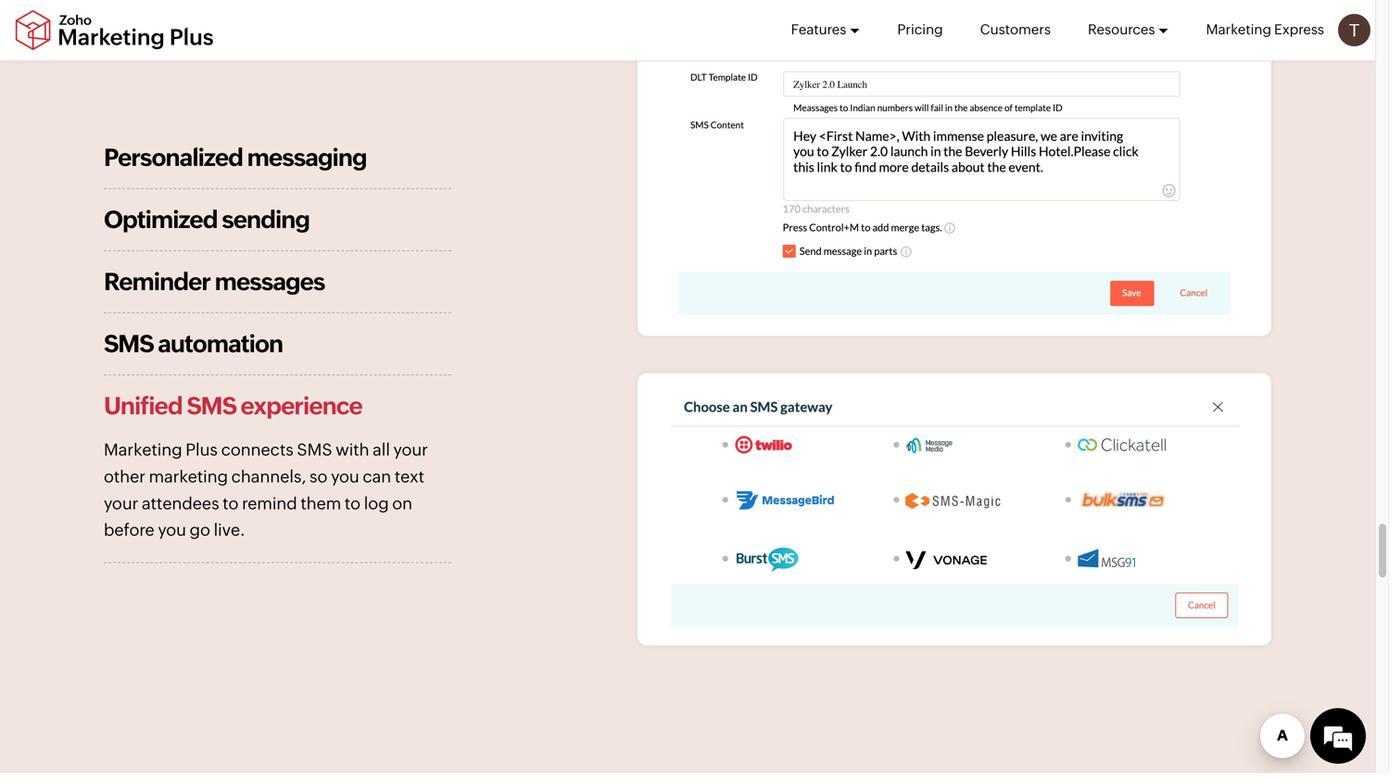 Task type: vqa. For each thing, say whether or not it's contained in the screenshot.
THE "VISUALLY" to the top
no



Task type: locate. For each thing, give the bounding box(es) containing it.
2 vertical spatial sms
[[297, 441, 332, 460]]

zoho marketingplus logo image
[[14, 10, 215, 51]]

1 vertical spatial sms marketing image
[[638, 373, 1272, 645]]

1 horizontal spatial marketing
[[1207, 21, 1272, 38]]

messaging
[[247, 144, 367, 171]]

sms up unified
[[104, 330, 153, 358]]

1 horizontal spatial sms
[[187, 392, 236, 420]]

before
[[104, 521, 155, 540]]

customers
[[980, 21, 1051, 38]]

channels,
[[231, 467, 306, 486]]

marketing inside marketing plus connects sms with all your other marketing channels, so you can text your attendees to remind them to log on before you go live.
[[104, 441, 182, 460]]

1 horizontal spatial to
[[345, 494, 361, 513]]

0 vertical spatial your
[[394, 441, 428, 460]]

live.
[[214, 521, 246, 540]]

1 horizontal spatial you
[[331, 467, 359, 486]]

0 horizontal spatial marketing
[[104, 441, 182, 460]]

to up live.
[[223, 494, 239, 513]]

sms marketing image
[[638, 8, 1272, 336], [638, 373, 1272, 645]]

your down other on the bottom of page
[[104, 494, 138, 513]]

0 horizontal spatial your
[[104, 494, 138, 513]]

marketing
[[149, 467, 228, 486]]

sending
[[222, 206, 310, 233]]

1 vertical spatial marketing
[[104, 441, 182, 460]]

marketing express
[[1207, 21, 1325, 38]]

0 vertical spatial marketing
[[1207, 21, 1272, 38]]

to left log
[[345, 494, 361, 513]]

marketing up other on the bottom of page
[[104, 441, 182, 460]]

so
[[310, 467, 328, 486]]

to
[[223, 494, 239, 513], [345, 494, 361, 513]]

your up text
[[394, 441, 428, 460]]

marketing for marketing plus connects sms with all your other marketing channels, so you can text your attendees to remind them to log on before you go live.
[[104, 441, 182, 460]]

1 horizontal spatial your
[[394, 441, 428, 460]]

messages
[[215, 268, 325, 295]]

0 vertical spatial sms
[[104, 330, 153, 358]]

you right so at the bottom
[[331, 467, 359, 486]]

with
[[336, 441, 369, 460]]

0 horizontal spatial you
[[158, 521, 186, 540]]

marketing left express
[[1207, 21, 1272, 38]]

sms inside marketing plus connects sms with all your other marketing channels, so you can text your attendees to remind them to log on before you go live.
[[297, 441, 332, 460]]

you left go at the left bottom of page
[[158, 521, 186, 540]]

sms up so at the bottom
[[297, 441, 332, 460]]

terry turtle image
[[1339, 14, 1371, 46]]

experience
[[241, 392, 362, 420]]

2 horizontal spatial sms
[[297, 441, 332, 460]]

other
[[104, 467, 146, 486]]

sms up plus
[[187, 392, 236, 420]]

can
[[363, 467, 391, 486]]

marketing express link
[[1207, 0, 1325, 59]]

0 vertical spatial sms marketing image
[[638, 8, 1272, 336]]

you
[[331, 467, 359, 486], [158, 521, 186, 540]]

marketing plus connects sms with all your other marketing channels, so you can text your attendees to remind them to log on before you go live.
[[104, 441, 428, 540]]

sms
[[104, 330, 153, 358], [187, 392, 236, 420], [297, 441, 332, 460]]

0 horizontal spatial to
[[223, 494, 239, 513]]

your
[[394, 441, 428, 460], [104, 494, 138, 513]]

customers link
[[980, 0, 1051, 59]]

marketing
[[1207, 21, 1272, 38], [104, 441, 182, 460]]

connects
[[221, 441, 294, 460]]

2 to from the left
[[345, 494, 361, 513]]



Task type: describe. For each thing, give the bounding box(es) containing it.
marketing for marketing express
[[1207, 21, 1272, 38]]

attendees
[[142, 494, 219, 513]]

them
[[301, 494, 341, 513]]

features link
[[791, 0, 861, 59]]

reminder
[[104, 268, 210, 295]]

plus
[[186, 441, 218, 460]]

optimized
[[104, 206, 217, 233]]

optimized sending
[[104, 206, 310, 233]]

personalized messaging
[[104, 144, 367, 171]]

resources link
[[1088, 0, 1169, 59]]

reminder messages
[[104, 268, 325, 295]]

1 to from the left
[[223, 494, 239, 513]]

pricing link
[[898, 0, 943, 59]]

features
[[791, 21, 847, 38]]

0 vertical spatial you
[[331, 467, 359, 486]]

on
[[392, 494, 413, 513]]

resources
[[1088, 21, 1156, 38]]

automation
[[158, 330, 283, 358]]

remind
[[242, 494, 297, 513]]

go
[[190, 521, 210, 540]]

personalized
[[104, 144, 243, 171]]

1 vertical spatial your
[[104, 494, 138, 513]]

pricing
[[898, 21, 943, 38]]

sms automation
[[104, 330, 283, 358]]

1 vertical spatial sms
[[187, 392, 236, 420]]

text
[[395, 467, 425, 486]]

all
[[373, 441, 390, 460]]

express
[[1275, 21, 1325, 38]]

unified
[[104, 392, 182, 420]]

1 vertical spatial you
[[158, 521, 186, 540]]

1 sms marketing image from the top
[[638, 8, 1272, 336]]

0 horizontal spatial sms
[[104, 330, 153, 358]]

log
[[364, 494, 389, 513]]

unified sms experience
[[104, 392, 362, 420]]

2 sms marketing image from the top
[[638, 373, 1272, 645]]



